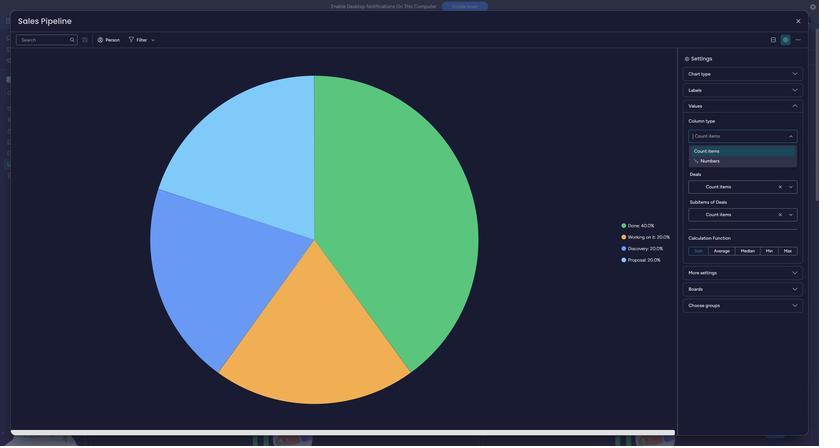 Task type: describe. For each thing, give the bounding box(es) containing it.
mass email tracking image
[[6, 57, 12, 64]]

20.0% for proposal : 20.0%
[[648, 257, 661, 263]]

workspace image
[[6, 76, 13, 83]]

subitems of deals group
[[689, 199, 798, 221]]

a
[[726, 157, 728, 163]]

help button
[[764, 427, 786, 438]]

help
[[769, 430, 781, 436]]

20.0% for discovery : 20.0%
[[650, 246, 663, 251]]

subitems of deals
[[690, 199, 727, 205]]

v2 split view image
[[771, 37, 776, 42]]

sales
[[53, 17, 66, 25]]

deals group
[[689, 171, 798, 194]]

christina overa image
[[801, 16, 811, 26]]

done : 40.0%
[[628, 223, 654, 229]]

settings
[[691, 55, 712, 62]]

dapulse dropdown down arrow image for values
[[793, 101, 798, 108]]

chart type
[[689, 71, 711, 77]]

sales dashboard banner
[[87, 29, 816, 65]]

value
[[369, 73, 386, 82]]

share
[[778, 36, 789, 42]]

enable desktop notifications on this computer
[[331, 4, 436, 9]]

proposal : 20.0%
[[628, 257, 661, 263]]

column
[[689, 118, 705, 124]]

count items for column type
[[695, 133, 720, 139]]

deals inside 'subitems of deals' heading
[[716, 199, 727, 205]]

enable for enable now!
[[452, 4, 466, 9]]

settings
[[700, 270, 717, 276]]

sum
[[694, 249, 703, 253]]

items for column type
[[709, 133, 720, 139]]

numbers
[[701, 158, 720, 164]]

subitems of deals heading
[[690, 199, 727, 206]]

desktop
[[347, 4, 365, 9]]

filter button
[[126, 35, 157, 45]]

done
[[628, 223, 639, 229]]

pipeline
[[41, 16, 72, 26]]

enable now!
[[452, 4, 477, 9]]

home
[[15, 35, 28, 41]]

average for average value of won deals
[[343, 73, 368, 82]]

$192,000
[[159, 97, 260, 125]]

labels
[[689, 87, 702, 93]]

count items up values
[[694, 148, 719, 154]]

: for proposal
[[646, 257, 647, 263]]

type for chart type
[[701, 71, 711, 77]]

: for done
[[639, 223, 640, 229]]

lottie animation element
[[0, 380, 83, 446]]

count items for subitems of deals
[[706, 212, 731, 217]]

Sales Dashboard field
[[97, 32, 187, 46]]

dapulse dropdown down arrow image for boards
[[793, 287, 798, 294]]

count for deals
[[706, 184, 719, 190]]

dapulse dropdown down arrow image for choose groups
[[793, 303, 798, 310]]

this
[[404, 4, 413, 9]]

calculation function
[[689, 235, 731, 241]]

discovery : 20.0%
[[628, 246, 663, 251]]

min
[[766, 249, 773, 253]]

choose values by a specific column
[[689, 157, 762, 163]]

choose for choose groups
[[689, 303, 705, 308]]

column type
[[689, 118, 715, 124]]

v2 settings line image
[[784, 37, 788, 42]]

search image
[[70, 37, 75, 43]]

notifications
[[366, 4, 395, 9]]

public dashboard image
[[7, 161, 13, 167]]

dapulse close image
[[810, 4, 816, 10]]

chart
[[689, 71, 700, 77]]

max
[[784, 249, 792, 253]]

my work
[[14, 46, 32, 52]]

dashboard
[[128, 32, 186, 46]]

c button
[[5, 74, 65, 85]]

filter
[[137, 37, 147, 43]]

values
[[706, 157, 718, 163]]

40.0%
[[641, 223, 654, 229]]

column
[[746, 157, 762, 163]]



Task type: vqa. For each thing, say whether or not it's contained in the screenshot.
3rd MOVE from the top of the page
no



Task type: locate. For each thing, give the bounding box(es) containing it.
count items for deals
[[706, 184, 731, 190]]

specific
[[729, 157, 745, 163]]

0 vertical spatial 20.0%
[[657, 234, 670, 240]]

count items inside subitems of deals group
[[706, 212, 731, 217]]

$0
[[437, 97, 465, 125], [679, 97, 707, 125]]

type right chart
[[701, 71, 711, 77]]

0 vertical spatial average
[[343, 73, 368, 82]]

discovery
[[628, 246, 648, 251]]

1 dapulse dropdown down arrow image from the top
[[793, 88, 798, 95]]

items for subitems of deals
[[720, 212, 731, 217]]

of inside heading
[[710, 199, 715, 205]]

average value of won deals
[[343, 73, 427, 82]]

lottie animation image
[[0, 380, 83, 446]]

person
[[106, 37, 120, 43]]

c
[[8, 77, 11, 82]]

0 horizontal spatial enable
[[331, 4, 346, 9]]

2 vertical spatial dapulse dropdown down arrow image
[[793, 287, 798, 294]]

working
[[628, 234, 645, 240]]

monday
[[29, 17, 52, 25]]

enable left now!
[[452, 4, 466, 9]]

sales
[[18, 16, 39, 26], [98, 32, 126, 46]]

average left value
[[343, 73, 368, 82]]

select product image
[[6, 18, 12, 24]]

items inside deals group
[[720, 184, 731, 190]]

list box
[[0, 102, 83, 269]]

count items inside deals group
[[706, 184, 731, 190]]

median
[[741, 249, 755, 253]]

enable inside button
[[452, 4, 466, 9]]

2 $0 from the left
[[679, 97, 707, 125]]

working on it : 20.0%
[[628, 234, 670, 240]]

0 vertical spatial deals
[[410, 73, 427, 82]]

dapulse dropdown down arrow image for labels
[[793, 88, 798, 95]]

2 choose from the top
[[689, 303, 705, 308]]

20.0% down discovery : 20.0% in the bottom of the page
[[648, 257, 661, 263]]

20.0%
[[657, 234, 670, 240], [650, 246, 663, 251], [648, 257, 661, 263]]

1 horizontal spatial enable
[[452, 4, 466, 9]]

count up 'subitems of deals' heading
[[706, 184, 719, 190]]

arrow down image
[[149, 36, 157, 44]]

1 vertical spatial dapulse dropdown down arrow image
[[793, 270, 798, 278]]

of left won
[[388, 73, 394, 82]]

0 horizontal spatial of
[[388, 73, 394, 82]]

count inside subitems of deals group
[[706, 212, 719, 217]]

Sales Pipeline field
[[16, 16, 73, 26]]

my work button
[[4, 44, 70, 54]]

boards
[[689, 286, 703, 292]]

2 vertical spatial 20.0%
[[648, 257, 661, 263]]

type for column type
[[706, 118, 715, 124]]

dapulse dropdown down arrow image
[[793, 71, 798, 79], [793, 101, 798, 108], [793, 303, 798, 310]]

count
[[695, 133, 708, 139], [694, 148, 707, 154], [706, 184, 719, 190], [706, 212, 719, 217]]

0 vertical spatial type
[[701, 71, 711, 77]]

1 vertical spatial average
[[714, 249, 730, 253]]

function
[[713, 235, 731, 241]]

items inside group
[[720, 212, 731, 217]]

0 horizontal spatial sales
[[18, 16, 39, 26]]

count items down subitems of deals
[[706, 212, 731, 217]]

sales up home
[[18, 16, 39, 26]]

won
[[395, 73, 409, 82]]

count for subitems of deals
[[706, 212, 719, 217]]

0 horizontal spatial average
[[343, 73, 368, 82]]

1 vertical spatial sales
[[98, 32, 126, 46]]

on
[[396, 4, 403, 9]]

: for discovery
[[648, 246, 649, 251]]

1 horizontal spatial deals
[[690, 172, 701, 177]]

deals
[[410, 73, 427, 82], [690, 172, 701, 177], [716, 199, 727, 205]]

1 vertical spatial dapulse dropdown down arrow image
[[793, 101, 798, 108]]

deals inside deals group
[[690, 172, 701, 177]]

deals down v2 small numbers digit column outline icon
[[690, 172, 701, 177]]

: down on
[[648, 246, 649, 251]]

deals right subitems
[[716, 199, 727, 205]]

groups
[[706, 303, 720, 308]]

1 horizontal spatial $0
[[679, 97, 707, 125]]

calculation
[[689, 235, 712, 241]]

average
[[343, 73, 368, 82], [714, 249, 730, 253]]

1 vertical spatial 20.0%
[[650, 246, 663, 251]]

enable now! button
[[442, 2, 488, 12]]

count down 'subitems of deals' heading
[[706, 212, 719, 217]]

choose for choose values by a specific column
[[689, 157, 705, 163]]

subitems
[[690, 199, 709, 205]]

more
[[689, 270, 699, 276]]

now!
[[467, 4, 477, 9]]

crm
[[67, 17, 79, 25]]

public board image
[[7, 172, 13, 178]]

more settings
[[689, 270, 717, 276]]

on
[[646, 234, 651, 240]]

more dots image
[[316, 75, 320, 80], [799, 75, 804, 80], [799, 164, 804, 169], [799, 297, 804, 302]]

sales inside banner
[[98, 32, 126, 46]]

1 vertical spatial type
[[706, 118, 715, 124]]

more dots image
[[796, 37, 801, 42]]

0 horizontal spatial $0
[[437, 97, 465, 125]]

work
[[22, 46, 32, 52]]

1 dapulse dropdown down arrow image from the top
[[793, 71, 798, 79]]

sales for done
[[18, 16, 39, 26]]

count up v2 small numbers digit column outline icon
[[694, 148, 707, 154]]

Filter dashboard by text search field
[[195, 52, 257, 63]]

count items
[[695, 133, 720, 139], [694, 148, 719, 154], [706, 184, 731, 190], [706, 212, 731, 217]]

0 vertical spatial sales
[[18, 16, 39, 26]]

choose
[[689, 157, 705, 163], [689, 303, 705, 308]]

dapulse dropdown down arrow image for more settings
[[793, 270, 798, 278]]

choose left groups
[[689, 303, 705, 308]]

proposal
[[628, 257, 646, 263]]

enable
[[331, 4, 346, 9], [452, 4, 466, 9]]

count items up 'subitems of deals' heading
[[706, 184, 731, 190]]

sales left 'filter' popup button
[[98, 32, 126, 46]]

: down discovery : 20.0% in the bottom of the page
[[646, 257, 647, 263]]

average for average
[[714, 249, 730, 253]]

1 horizontal spatial sales
[[98, 32, 126, 46]]

1 $0 from the left
[[437, 97, 465, 125]]

items down subitems of deals
[[720, 212, 731, 217]]

count inside deals group
[[706, 184, 719, 190]]

0 vertical spatial of
[[388, 73, 394, 82]]

home button
[[4, 33, 70, 43]]

sales for $192,000
[[98, 32, 126, 46]]

items for deals
[[720, 184, 731, 190]]

dapulse dropdown down arrow image for chart type
[[793, 71, 798, 79]]

sales pipeline
[[18, 16, 72, 26]]

2 vertical spatial dapulse dropdown down arrow image
[[793, 303, 798, 310]]

average down function
[[714, 249, 730, 253]]

3 dapulse dropdown down arrow image from the top
[[793, 287, 798, 294]]

0 vertical spatial dapulse dropdown down arrow image
[[793, 71, 798, 79]]

choose groups
[[689, 303, 720, 308]]

dapulse x slim image
[[797, 19, 801, 24]]

1 horizontal spatial average
[[714, 249, 730, 253]]

enable left desktop
[[331, 4, 346, 9]]

1 vertical spatial of
[[710, 199, 715, 205]]

2 vertical spatial deals
[[716, 199, 727, 205]]

option
[[0, 103, 83, 104]]

deals right won
[[410, 73, 427, 82]]

computer
[[414, 4, 436, 9]]

2 dapulse dropdown down arrow image from the top
[[793, 270, 798, 278]]

1 choose from the top
[[689, 157, 705, 163]]

0 vertical spatial dapulse dropdown down arrow image
[[793, 88, 798, 95]]

items up subitems of deals
[[720, 184, 731, 190]]

0 vertical spatial choose
[[689, 157, 705, 163]]

my
[[14, 46, 21, 52]]

:
[[639, 223, 640, 229], [655, 234, 656, 240], [648, 246, 649, 251], [646, 257, 647, 263]]

choose up deals heading
[[689, 157, 705, 163]]

3 dapulse dropdown down arrow image from the top
[[793, 303, 798, 310]]

of right subitems
[[710, 199, 715, 205]]

20.0% down it
[[650, 246, 663, 251]]

0 horizontal spatial deals
[[410, 73, 427, 82]]

items down the column type
[[709, 133, 720, 139]]

2 dapulse dropdown down arrow image from the top
[[793, 101, 798, 108]]

sales dashboard
[[98, 32, 186, 46]]

values
[[689, 103, 702, 109]]

by
[[720, 157, 725, 163]]

count items down the column type
[[695, 133, 720, 139]]

1 horizontal spatial of
[[710, 199, 715, 205]]

None search field
[[16, 35, 78, 45]]

of
[[388, 73, 394, 82], [710, 199, 715, 205]]

share button
[[766, 34, 792, 44]]

1 vertical spatial deals
[[690, 172, 701, 177]]

: left 40.0% at the right
[[639, 223, 640, 229]]

20.0% right it
[[657, 234, 670, 240]]

deals heading
[[690, 171, 701, 178]]

v2 small numbers digit column outline image
[[694, 159, 698, 164]]

1 vertical spatial choose
[[689, 303, 705, 308]]

type right column
[[706, 118, 715, 124]]

count for column type
[[695, 133, 708, 139]]

enable for enable desktop notifications on this computer
[[331, 4, 346, 9]]

it
[[652, 234, 655, 240]]

items up values
[[708, 148, 719, 154]]

count down the column type
[[695, 133, 708, 139]]

: right on
[[655, 234, 656, 240]]

Filter dashboard by text search field
[[16, 35, 78, 45]]

monday sales crm
[[29, 17, 79, 25]]

items
[[709, 133, 720, 139], [708, 148, 719, 154], [720, 184, 731, 190], [720, 212, 731, 217]]

dapulse dropdown down arrow image
[[793, 88, 798, 95], [793, 270, 798, 278], [793, 287, 798, 294]]

type
[[701, 71, 711, 77], [706, 118, 715, 124]]

2 horizontal spatial deals
[[716, 199, 727, 205]]

person button
[[95, 35, 124, 45]]



